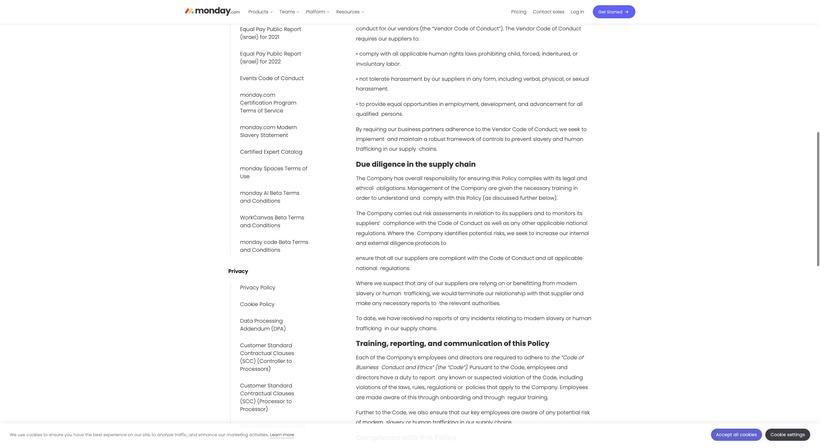 Task type: describe. For each thing, give the bounding box(es) containing it.
and down "code
[[557, 364, 568, 372]]

company's
[[387, 354, 416, 362]]

1 as from the left
[[484, 220, 490, 227]]

data processing addendum (dpa)
[[240, 318, 286, 333]]

of down log
[[572, 15, 577, 23]]

from inside where we suspect that any of our suppliers are relying on or benefitting from modern slavery or human  trafficking, we would terminate our relationship with that supplier and make any necessary reports to  the relevant authorities.
[[543, 280, 555, 288]]

and up each of the company's employees and directors are required to adhere to
[[428, 339, 442, 349]]

laws,
[[399, 384, 411, 392]]

all inside • to provide equal opportunities in employment, development, and advancement for all qualified  persons.
[[577, 100, 583, 108]]

events
[[240, 75, 257, 82]]

in inside log in link
[[581, 9, 585, 15]]

code down enforce,
[[537, 25, 551, 33]]

that up trafficking, on the bottom of page
[[405, 280, 416, 288]]

settings
[[788, 432, 805, 439]]

• comply with all applicable human rights laws prohibiting child, forced, indentured, or involuntary labor.
[[356, 50, 580, 68]]

involuntary
[[356, 60, 385, 68]]

and up "code")
[[448, 354, 459, 362]]

verbal,
[[524, 75, 541, 83]]

data processing addendum (dpa) link
[[230, 317, 312, 334]]

in up overall
[[407, 159, 414, 170]]

activities.
[[249, 432, 269, 438]]

further
[[356, 409, 374, 417]]

with inside where we suspect that any of our suppliers are relying on or benefitting from modern slavery or human  trafficking, we would terminate our relationship with that supplier and make any necessary reports to  the relevant authorities.
[[527, 290, 538, 298]]

any up trafficking, on the bottom of page
[[417, 280, 427, 288]]

2 as from the left
[[503, 220, 509, 227]]

conditions for ai
[[252, 197, 280, 205]]

2021
[[269, 33, 280, 41]]

training
[[552, 185, 572, 192]]

we use cookies to ensure you have the best experience on our site, to analyze traffic, and enhance our marketing activities. learn more
[[10, 432, 294, 438]]

order
[[356, 195, 370, 202]]

robust
[[429, 136, 446, 143]]

where inside where we suspect that any of our suppliers are relying on or benefitting from modern slavery or human  trafficking, we would terminate our relationship with that supplier and make any necessary reports to  the relevant authorities.
[[356, 280, 373, 288]]

we inside the company carries out risk assessments in relation to its suppliers and to monitors its suppliers'  compliance with the code of conduct as well as any other applicable national regulations. where the  company identifies potential risks, we seek to increase our internal and external diligence protocols to
[[507, 230, 515, 237]]

chains. inside further to the code, we also ensure that our key employees are aware of any potential risk of modern  slavery or human trafficking in our supply chains.
[[495, 419, 513, 427]]

hipaa business associate agreement
[[240, 423, 306, 438]]

of right each
[[370, 354, 375, 362]]

of inside 'to date, we have received no reports of any incidents relating to modern slavery or human trafficking  in our supply chains.'
[[454, 315, 459, 323]]

report for equal pay public report (israel) for 2022
[[284, 50, 301, 58]]

potential inside further to the code, we also ensure that our key employees are aware of any potential risk of modern  slavery or human trafficking in our supply chains.
[[557, 409, 580, 417]]

made
[[366, 394, 382, 402]]

our down "persons."
[[388, 126, 397, 133]]

the inside we are dedicated to ensuring that our supply chains do not rely on or benefit from slavery or human  trafficking. to this end, we have formulated, and seek to enforce, a code of conduct for our vendors (the "vendor code of conduct"). the vendor code of conduct requires our suppliers to:
[[506, 25, 515, 33]]

received
[[402, 315, 424, 323]]

reporting,
[[390, 339, 427, 349]]

are inside further to the code, we also ensure that our key employees are aware of any potential risk of modern  slavery or human trafficking in our supply chains.
[[512, 409, 520, 417]]

chains
[[476, 5, 493, 13]]

seek inside we are dedicated to ensuring that our supply chains do not rely on or benefit from slavery or human  trafficking. to this end, we have formulated, and seek to enforce, a code of conduct for our vendors (the "vendor code of conduct"). the vendor code of conduct requires our suppliers to:
[[510, 15, 522, 23]]

this up assessments in the top of the page
[[456, 195, 465, 202]]

enhance
[[199, 432, 217, 438]]

increase
[[536, 230, 558, 237]]

terms inside monday spaces terms of use
[[285, 165, 301, 172]]

list containing products
[[245, 0, 368, 24]]

equal for equal pay public report (israel) for 2021
[[240, 25, 255, 33]]

use
[[240, 173, 250, 180]]

events code of conduct
[[240, 75, 304, 82]]

with up training
[[544, 175, 554, 182]]

potential inside the company carries out risk assessments in relation to its suppliers and to monitors its suppliers'  compliance with the code of conduct as well as any other applicable national regulations. where the  company identifies potential risks, we seek to increase our internal and external diligence protocols to
[[469, 230, 493, 237]]

are up the pursuant
[[484, 354, 493, 362]]

workcanvas beta terms and conditions
[[240, 214, 304, 229]]

catalog
[[281, 148, 303, 156]]

or up enforce,
[[531, 5, 537, 13]]

in inside the company carries out risk assessments in relation to its suppliers and to monitors its suppliers'  compliance with the code of conduct as well as any other applicable national regulations. where the  company identifies potential risks, we seek to increase our internal and external diligence protocols to
[[469, 210, 473, 217]]

due diligence in the supply chain
[[356, 159, 478, 170]]

"vendor
[[432, 25, 453, 33]]

our up would
[[435, 280, 444, 288]]

compliant
[[440, 255, 466, 263]]

end,
[[431, 15, 442, 23]]

framework
[[447, 136, 475, 143]]

business
[[256, 423, 279, 430]]

monday for monday code beta terms and conditions
[[240, 239, 263, 246]]

and down "conduct,"
[[553, 136, 563, 143]]

to:
[[413, 35, 420, 43]]

monday.com modern slavery statement link
[[230, 123, 312, 140]]

monday.com reporting hotline link
[[230, 0, 312, 18]]

of inside ensure that all our suppliers are compliant with the code of conduct and all applicable national  regulations.
[[505, 255, 510, 263]]

this down also
[[420, 433, 433, 443]]

any inside . pursuant to the code, employees and directors have a duty to report  any known or suspected violation of the code, including violations of the laws, rules, regulations or  policies that apply to the company. employees are made aware of this through onboarding and through  regular training.
[[438, 374, 448, 382]]

applicable inside ensure that all our suppliers are compliant with the code of conduct and all applicable national  regulations.
[[555, 255, 583, 263]]

of inside monday spaces terms of use
[[302, 165, 308, 172]]

with down also
[[402, 433, 418, 443]]

chains. inside by requiring our business partners adherence to the vendor code of conduct, we seek to implement  and maintain a robust framework of controls to prevent slavery and human trafficking in our supply  chains.
[[419, 146, 438, 153]]

terms for monday.com certification program terms of service
[[240, 107, 256, 115]]

monday.com for slavery
[[240, 124, 276, 131]]

regulations. inside the company carries out risk assessments in relation to its suppliers and to monitors its suppliers'  compliance with the code of conduct as well as any other applicable national regulations. where the  company identifies potential risks, we seek to increase our internal and external diligence protocols to
[[356, 230, 386, 237]]

company up (as
[[461, 185, 487, 192]]

any right "make"
[[372, 300, 382, 308]]

1 horizontal spatial code,
[[511, 364, 526, 372]]

learn more link
[[270, 432, 294, 439]]

harassment.
[[356, 85, 389, 93]]

company down understand
[[367, 210, 393, 217]]

our right enhance
[[219, 432, 226, 438]]

our up "vendor
[[447, 5, 456, 13]]

all down increase
[[548, 255, 554, 263]]

of right violations
[[382, 384, 387, 392]]

suppliers inside we are dedicated to ensuring that our supply chains do not rely on or benefit from slavery or human  trafficking. to this end, we have formulated, and seek to enforce, a code of conduct for our vendors (the "vendor code of conduct"). the vendor code of conduct requires our suppliers to:
[[389, 35, 412, 43]]

the up overall
[[415, 159, 427, 170]]

1 vertical spatial code,
[[543, 374, 558, 382]]

cookie for cookie settings
[[771, 432, 786, 439]]

with inside ensure that all our suppliers are compliant with the code of conduct and all applicable national  regulations.
[[468, 255, 478, 263]]

and up other
[[534, 210, 545, 217]]

addendum
[[240, 326, 270, 333]]

and left 'maintain'
[[387, 136, 398, 143]]

adhere
[[524, 354, 543, 362]]

expert
[[264, 148, 280, 156]]

and inside where we suspect that any of our suppliers are relying on or benefitting from modern slavery or human  trafficking, we would terminate our relationship with that supplier and make any necessary reports to  the relevant authorities.
[[573, 290, 584, 298]]

the up company.
[[533, 374, 541, 382]]

. pursuant to the code, employees and directors have a duty to report  any known or suspected violation of the code, including violations of the laws, rules, regulations or  policies that apply to the company. employees are made aware of this through onboarding and through  regular training.
[[356, 364, 588, 402]]

monday for monday spaces terms of use
[[240, 165, 263, 172]]

we left would
[[432, 290, 440, 298]]

our left key
[[461, 409, 470, 417]]

cookies for all
[[740, 432, 757, 439]]

slavery inside 'to date, we have received no reports of any incidents relating to modern slavery or human trafficking  in our supply chains.'
[[546, 315, 565, 323]]

customer for (processor
[[240, 383, 266, 390]]

the inside by requiring our business partners adherence to the vendor code of conduct, we seek to implement  and maintain a robust framework of controls to prevent slavery and human trafficking in our supply  chains.
[[482, 126, 491, 133]]

ensuring inside we are dedicated to ensuring that our supply chains do not rely on or benefit from slavery or human  trafficking. to this end, we have formulated, and seek to enforce, a code of conduct for our vendors (the "vendor code of conduct"). the vendor code of conduct requires our suppliers to:
[[411, 5, 434, 13]]

or up the relationship
[[507, 280, 512, 288]]

slavery inside we are dedicated to ensuring that our supply chains do not rely on or benefit from slavery or human  trafficking. to this end, we have formulated, and seek to enforce, a code of conduct for our vendors (the "vendor code of conduct"). the vendor code of conduct requires our suppliers to:
[[571, 5, 590, 13]]

supply inside further to the code, we also ensure that our key employees are aware of any potential risk of modern  slavery or human trafficking in our supply chains.
[[476, 419, 493, 427]]

the inside further to the code, we also ensure that our key employees are aware of any potential risk of modern  slavery or human trafficking in our supply chains.
[[382, 409, 391, 417]]

supply up responsibility
[[429, 159, 454, 170]]

spaces
[[264, 165, 283, 172]]

our down trafficking.
[[388, 25, 396, 33]]

of left controls
[[476, 136, 481, 143]]

of down formulated,
[[470, 25, 475, 33]]

the up regular
[[522, 384, 530, 392]]

not inside • not tolerate harassment by our suppliers in any form, including verbal, physical, or sexual harassment.
[[360, 75, 368, 83]]

compliance
[[356, 433, 401, 443]]

code right "vendor
[[454, 25, 469, 33]]

contractual for (controller
[[240, 350, 272, 358]]

the left best
[[85, 432, 92, 438]]

vendor inside by requiring our business partners adherence to the vendor code of conduct, we seek to implement  and maintain a robust framework of controls to prevent slavery and human trafficking in our supply  chains.
[[492, 126, 511, 133]]

necessary inside where we suspect that any of our suppliers are relying on or benefitting from modern slavery or human  trafficking, we would terminate our relationship with that supplier and make any necessary reports to  the relevant authorities.
[[383, 300, 410, 308]]

vendor inside we are dedicated to ensuring that our supply chains do not rely on or benefit from slavery or human  trafficking. to this end, we have formulated, and seek to enforce, a code of conduct for our vendors (the "vendor code of conduct"). the vendor code of conduct requires our suppliers to:
[[516, 25, 535, 33]]

get started button
[[593, 5, 636, 18]]

the inside where we suspect that any of our suppliers are relying on or benefitting from modern slavery or human  trafficking, we would terminate our relationship with that supplier and make any necessary reports to  the relevant authorities.
[[440, 300, 448, 308]]

are inside the company has overall responsibility for ensuring this policy complies with its legal and ethical  obligations. management of the company are given the necessary training in order to understand and  comply with this policy (as discussed further below).
[[489, 185, 497, 192]]

our down key
[[466, 419, 475, 427]]

policies
[[466, 384, 486, 392]]

a inside . pursuant to the code, employees and directors have a duty to report  any known or suspected violation of the code, including violations of the laws, rules, regulations or  policies that apply to the company. employees are made aware of this through onboarding and through  regular training.
[[395, 374, 399, 382]]

or inside 'to date, we have received no reports of any incidents relating to modern slavery or human trafficking  in our supply chains.'
[[566, 315, 571, 323]]

.
[[467, 364, 468, 372]]

for for the company has overall responsibility for ensuring this policy complies with its legal and ethical  obligations. management of the company are given the necessary training in order to understand and  comply with this policy (as discussed further below).
[[459, 175, 466, 182]]

or down resources
[[356, 15, 361, 23]]

equal for equal pay public report (israel) for 2022
[[240, 50, 255, 58]]

customer for (controller
[[240, 342, 266, 350]]

cookie for cookie policy
[[240, 301, 258, 309]]

that inside ensure that all our suppliers are compliant with the code of conduct and all applicable national  regulations.
[[375, 255, 386, 263]]

of down laws,
[[401, 394, 406, 402]]

conditions for code
[[252, 247, 280, 254]]

of inside where we suspect that any of our suppliers are relying on or benefitting from modern slavery or human  trafficking, we would terminate our relationship with that supplier and make any necessary reports to  the relevant authorities.
[[429, 280, 434, 288]]

further to the code, we also ensure that our key employees are aware of any potential risk of modern  slavery or human trafficking in our supply chains.
[[356, 409, 590, 427]]

or inside . pursuant to the code, employees and directors have a duty to report  any known or suspected violation of the code, including violations of the laws, rules, regulations or  policies that apply to the company. employees are made aware of this through onboarding and through  regular training.
[[468, 374, 473, 382]]

all inside button
[[734, 432, 739, 439]]

monday.com logo image
[[185, 4, 240, 18]]

monday spaces terms of use
[[240, 165, 308, 180]]

equal pay public report (israel) for 2022 link
[[230, 49, 312, 67]]

or up date,
[[376, 290, 381, 298]]

discussed
[[493, 195, 519, 202]]

and left external
[[356, 240, 367, 247]]

certified expert catalog link
[[230, 147, 306, 157]]

formulated,
[[467, 15, 497, 23]]

necessary inside the company has overall responsibility for ensuring this policy complies with its legal and ethical  obligations. management of the company are given the necessary training in order to understand and  comply with this policy (as discussed further below).
[[524, 185, 551, 192]]

events code of conduct link
[[230, 74, 307, 83]]

external
[[368, 240, 389, 247]]

in inside the company has overall responsibility for ensuring this policy complies with its legal and ethical  obligations. management of the company are given the necessary training in order to understand and  comply with this policy (as discussed further below).
[[574, 185, 578, 192]]

code inside events code of conduct link
[[259, 75, 273, 82]]

all inside • comply with all applicable human rights laws prohibiting child, forced, indentured, or involuntary labor.
[[393, 50, 399, 58]]

privacy for privacy policy
[[240, 284, 259, 292]]

human inside 'to date, we have received no reports of any incidents relating to modern slavery or human trafficking  in our supply chains.'
[[573, 315, 592, 323]]

and down policies
[[473, 394, 483, 402]]

not inside we are dedicated to ensuring that our supply chains do not rely on or benefit from slavery or human  trafficking. to this end, we have formulated, and seek to enforce, a code of conduct for our vendors (the "vendor code of conduct"). the vendor code of conduct requires our suppliers to:
[[503, 5, 511, 13]]

harassment
[[391, 75, 423, 83]]

with inside • comply with all applicable human rights laws prohibiting child, forced, indentured, or involuntary labor.
[[381, 50, 391, 58]]

hipaa business associate agreement link
[[230, 422, 312, 440]]

the left laws,
[[389, 384, 397, 392]]

contractual for (processor
[[240, 390, 272, 398]]

the down required
[[501, 364, 509, 372]]

and inside workcanvas beta terms and conditions
[[240, 222, 251, 229]]

on for we use cookies to ensure you have the best experience on our site, to analyze traffic, and enhance our marketing activities. learn more
[[128, 432, 133, 438]]

log in
[[571, 9, 585, 15]]

ensure that all our suppliers are compliant with the code of conduct and all applicable national  regulations.
[[356, 255, 583, 272]]

we are dedicated to ensuring that our supply chains do not rely on or benefit from slavery or human  trafficking. to this end, we have formulated, and seek to enforce, a code of conduct for our vendors (the "vendor code of conduct"). the vendor code of conduct requires our suppliers to:
[[356, 5, 590, 43]]

of right violation
[[527, 374, 532, 382]]

analyze
[[157, 432, 174, 438]]

2 vertical spatial ensure
[[49, 432, 63, 438]]

we inside 'to date, we have received no reports of any incidents relating to modern slavery or human trafficking  in our supply chains.'
[[378, 315, 386, 323]]

of up required
[[504, 339, 511, 349]]

also
[[418, 409, 429, 417]]

modern inside where we suspect that any of our suppliers are relying on or benefitting from modern slavery or human  trafficking, we would terminate our relationship with that supplier and make any necessary reports to  the relevant authorities.
[[557, 280, 577, 288]]

a inside by requiring our business partners adherence to the vendor code of conduct, we seek to implement  and maintain a robust framework of controls to prevent slavery and human trafficking in our supply  chains.
[[424, 136, 428, 143]]

would
[[441, 290, 457, 298]]

development,
[[481, 100, 517, 108]]

of down sales
[[552, 25, 557, 33]]

1 horizontal spatial directors
[[460, 354, 483, 362]]

onboarding
[[440, 394, 471, 402]]

by
[[424, 75, 431, 83]]

supply inside 'to date, we have received no reports of any incidents relating to modern slavery or human trafficking  in our supply chains.'
[[401, 325, 418, 333]]

are inside . pursuant to the code, employees and directors have a duty to report  any known or suspected violation of the code, including violations of the laws, rules, regulations or  policies that apply to the company. employees are made aware of this through onboarding and through  regular training.
[[356, 394, 365, 402]]

do
[[494, 5, 501, 13]]

the right given at right top
[[514, 185, 523, 192]]

relationship
[[496, 290, 526, 298]]

terms inside workcanvas beta terms and conditions
[[288, 214, 304, 222]]

where we suspect that any of our suppliers are relying on or benefitting from modern slavery or human  trafficking, we would terminate our relationship with that supplier and make any necessary reports to  the relevant authorities.
[[356, 280, 584, 308]]

adherence
[[446, 126, 474, 133]]

dedicated
[[376, 5, 403, 13]]

supply inside we are dedicated to ensuring that our supply chains do not rely on or benefit from slavery or human  trafficking. to this end, we have formulated, and seek to enforce, a code of conduct for our vendors (the "vendor code of conduct"). the vendor code of conduct requires our suppliers to:
[[457, 5, 474, 13]]

processing
[[255, 318, 283, 325]]

(israel) for equal pay public report (israel) for 2021
[[240, 33, 259, 41]]

conduct inside the company carries out risk assessments in relation to its suppliers and to monitors its suppliers'  compliance with the code of conduct as well as any other applicable national regulations. where the  company identifies potential risks, we seek to increase our internal and external diligence protocols to
[[460, 220, 483, 227]]

reports inside 'to date, we have received no reports of any incidents relating to modern slavery or human trafficking  in our supply chains.'
[[434, 315, 452, 323]]

have inside . pursuant to the code, employees and directors have a duty to report  any known or suspected violation of the code, including violations of the laws, rules, regulations or  policies that apply to the company. employees are made aware of this through onboarding and through  regular training.
[[381, 374, 394, 382]]

agreement
[[240, 431, 270, 438]]

and inside the "code of business  conduct and ethics" (the "code")
[[405, 364, 416, 372]]

seek inside by requiring our business partners adherence to the vendor code of conduct, we seek to implement  and maintain a robust framework of controls to prevent slavery and human trafficking in our supply  chains.
[[569, 126, 580, 133]]

of inside monday.com certification program terms of service
[[258, 107, 263, 115]]

pay for 2021
[[256, 25, 266, 33]]

accept
[[717, 432, 733, 439]]

the down responsibility
[[451, 185, 460, 192]]

monday.com for hotline
[[240, 1, 276, 8]]

internal
[[570, 230, 589, 237]]

conduct inside ensure that all our suppliers are compliant with the code of conduct and all applicable national  regulations.
[[512, 255, 534, 263]]

suppliers inside • not tolerate harassment by our suppliers in any form, including verbal, physical, or sexual harassment.
[[442, 75, 465, 83]]

• for • not tolerate harassment by our suppliers in any form, including verbal, physical, or sexual harassment.
[[356, 75, 358, 83]]

trafficking inside further to the code, we also ensure that our key employees are aware of any potential risk of modern  slavery or human trafficking in our supply chains.
[[433, 419, 459, 427]]

standard for (controller
[[268, 342, 292, 350]]

we for we use cookies to ensure you have the best experience on our site, to analyze traffic, and enhance our marketing activities. learn more
[[10, 432, 17, 438]]

of down training.
[[540, 409, 545, 417]]

company up obligations.
[[367, 175, 393, 182]]

chain
[[455, 159, 476, 170]]

from inside we are dedicated to ensuring that our supply chains do not rely on or benefit from slavery or human  trafficking. to this end, we have formulated, and seek to enforce, a code of conduct for our vendors (the "vendor code of conduct"). the vendor code of conduct requires our suppliers to:
[[558, 5, 570, 13]]

modern inside 'to date, we have received no reports of any incidents relating to modern slavery or human trafficking  in our supply chains.'
[[524, 315, 545, 323]]

company up protocols
[[417, 230, 443, 237]]

relevant
[[450, 300, 471, 308]]

a inside we are dedicated to ensuring that our supply chains do not rely on or benefit from slavery or human  trafficking. to this end, we have formulated, and seek to enforce, a code of conduct for our vendors (the "vendor code of conduct"). the vendor code of conduct requires our suppliers to:
[[552, 15, 556, 23]]

(scc) for processors)
[[240, 358, 256, 366]]

any inside 'to date, we have received no reports of any incidents relating to modern slavery or human trafficking  in our supply chains.'
[[460, 315, 470, 323]]

conduct inside events code of conduct link
[[281, 75, 304, 82]]

conduct inside we are dedicated to ensuring that our supply chains do not rely on or benefit from slavery or human  trafficking. to this end, we have formulated, and seek to enforce, a code of conduct for our vendors (the "vendor code of conduct"). the vendor code of conduct requires our suppliers to:
[[559, 25, 581, 33]]

2 horizontal spatial its
[[577, 210, 583, 217]]

the "code of business  conduct and ethics" (the "code")
[[356, 354, 584, 372]]

monday ai beta terms and conditions link
[[230, 189, 312, 206]]

service
[[264, 107, 283, 115]]

the down training,
[[377, 354, 385, 362]]

where inside the company carries out risk assessments in relation to its suppliers and to monitors its suppliers'  compliance with the code of conduct as well as any other applicable national regulations. where the  company identifies potential risks, we seek to increase our internal and external diligence protocols to
[[388, 230, 405, 237]]

this up required
[[513, 339, 526, 349]]

clauses for (controller
[[273, 350, 294, 358]]

of down further
[[356, 419, 361, 427]]

any inside • not tolerate harassment by our suppliers in any form, including verbal, physical, or sexual harassment.
[[473, 75, 482, 83]]

sales
[[553, 9, 565, 15]]

get
[[599, 9, 606, 15]]

slavery inside further to the code, we also ensure that our key employees are aware of any potential risk of modern  slavery or human trafficking in our supply chains.
[[386, 419, 405, 427]]

our right requires
[[379, 35, 387, 43]]

monday.com certification program terms of service link
[[230, 90, 312, 116]]

our left "site," on the bottom left
[[135, 432, 141, 438]]

in inside • not tolerate harassment by our suppliers in any form, including verbal, physical, or sexual harassment.
[[467, 75, 471, 83]]

our inside the company carries out risk assessments in relation to its suppliers and to monitors its suppliers'  compliance with the code of conduct as well as any other applicable national regulations. where the  company identifies potential risks, we seek to increase our internal and external diligence protocols to
[[560, 230, 568, 237]]

or inside further to the code, we also ensure that our key employees are aware of any potential risk of modern  slavery or human trafficking in our supply chains.
[[406, 419, 411, 427]]

privacy for privacy
[[228, 268, 248, 275]]

persons.
[[382, 110, 403, 118]]

of up prevent on the right of the page
[[528, 126, 533, 133]]

aware inside . pursuant to the code, employees and directors have a duty to report  any known or suspected violation of the code, including violations of the laws, rules, regulations or  policies that apply to the company. employees are made aware of this through onboarding and through  regular training.
[[383, 394, 400, 402]]

• for • comply with all applicable human rights laws prohibiting child, forced, indentured, or involuntary labor.
[[356, 50, 358, 58]]

provide
[[366, 100, 386, 108]]

• for • to provide equal opportunities in employment, development, and advancement for all qualified  persons.
[[356, 100, 358, 108]]

monday.com certification program terms of service
[[240, 91, 297, 115]]

required
[[494, 354, 516, 362]]

of inside the "code of business  conduct and ethics" (the "code")
[[579, 354, 584, 362]]

have right you
[[73, 432, 84, 438]]



Task type: locate. For each thing, give the bounding box(es) containing it.
1 equal from the top
[[240, 25, 255, 33]]

and inside we are dedicated to ensuring that our supply chains do not rely on or benefit from slavery or human  trafficking. to this end, we have formulated, and seek to enforce, a code of conduct for our vendors (the "vendor code of conduct"). the vendor code of conduct requires our suppliers to:
[[498, 15, 508, 23]]

best
[[93, 432, 102, 438]]

to inside customer standard contractual clauses (scc) (processor to processor)
[[287, 398, 292, 406]]

terms inside monday ai beta terms and conditions
[[283, 190, 300, 197]]

a left robust
[[424, 136, 428, 143]]

2 horizontal spatial ensure
[[430, 409, 448, 417]]

clauses inside "customer standard contractual clauses (scc)             (controller to processors)"
[[273, 350, 294, 358]]

risk down the employees
[[582, 409, 590, 417]]

our up due diligence in the supply chain
[[389, 146, 398, 153]]

1 pay from the top
[[256, 25, 266, 33]]

0 vertical spatial code
[[557, 15, 570, 23]]

further
[[520, 195, 538, 202]]

(the down end,
[[420, 25, 431, 33]]

seek
[[510, 15, 522, 23], [569, 126, 580, 133], [516, 230, 528, 237]]

code, inside further to the code, we also ensure that our key employees are aware of any potential risk of modern  slavery or human trafficking in our supply chains.
[[392, 409, 407, 417]]

this up given at right top
[[492, 175, 501, 182]]

beta inside monday code beta terms and conditions
[[279, 239, 291, 246]]

chains. down 'no'
[[419, 325, 438, 333]]

including inside . pursuant to the code, employees and directors have a duty to report  any known or suspected violation of the code, including violations of the laws, rules, regulations or  policies that apply to the company. employees are made aware of this through onboarding and through  regular training.
[[559, 374, 583, 382]]

1 vertical spatial monday.com
[[240, 91, 276, 99]]

requires
[[356, 35, 377, 43]]

(israel) inside equal pay public report (israel) for 2021
[[240, 33, 259, 41]]

conduct
[[559, 25, 581, 33], [281, 75, 304, 82], [460, 220, 483, 227], [512, 255, 534, 263], [381, 364, 404, 372]]

to date, we have received no reports of any incidents relating to modern slavery or human trafficking  in our supply chains.
[[356, 315, 592, 333]]

1 vertical spatial report
[[284, 50, 301, 58]]

that
[[435, 5, 446, 13], [375, 255, 386, 263], [405, 280, 416, 288], [539, 290, 550, 298], [487, 384, 498, 392], [449, 409, 460, 417]]

2 vertical spatial chains.
[[495, 419, 513, 427]]

for down chain
[[459, 175, 466, 182]]

1 customer from the top
[[240, 342, 266, 350]]

have left "duty" in the bottom of the page
[[381, 374, 394, 382]]

trafficking
[[356, 146, 382, 153], [433, 419, 459, 427]]

ethics"
[[417, 364, 434, 372]]

1 horizontal spatial not
[[503, 5, 511, 13]]

of up trafficking, on the bottom of page
[[429, 280, 434, 288]]

2 horizontal spatial employees
[[527, 364, 556, 372]]

log
[[571, 9, 579, 15]]

for for equal pay public report (israel) for 2022
[[260, 58, 267, 65]]

well
[[492, 220, 502, 227]]

suppliers up other
[[509, 210, 533, 217]]

1 vertical spatial contractual
[[240, 390, 272, 398]]

to up vendors
[[413, 15, 419, 23]]

1 clauses from the top
[[273, 350, 294, 358]]

data
[[240, 318, 253, 325]]

1 horizontal spatial cookie
[[771, 432, 786, 439]]

potential down well
[[469, 230, 493, 237]]

contractual inside "customer standard contractual clauses (scc)             (controller to processors)"
[[240, 350, 272, 358]]

0 horizontal spatial its
[[502, 210, 508, 217]]

physical,
[[542, 75, 565, 83]]

in down requiring
[[383, 146, 388, 153]]

understand
[[378, 195, 409, 202]]

all down sexual
[[577, 100, 583, 108]]

laws
[[465, 50, 477, 58]]

2 monday from the top
[[240, 190, 263, 197]]

our down relying
[[485, 290, 494, 298]]

2 contractual from the top
[[240, 390, 272, 398]]

our
[[447, 5, 456, 13], [388, 25, 396, 33], [379, 35, 387, 43], [432, 75, 441, 83], [388, 126, 397, 133], [389, 146, 398, 153], [560, 230, 568, 237], [395, 255, 403, 263], [435, 280, 444, 288], [485, 290, 494, 298], [391, 325, 399, 333], [461, 409, 470, 417], [466, 419, 475, 427], [135, 432, 141, 438], [219, 432, 226, 438]]

1 vertical spatial customer
[[240, 383, 266, 390]]

to
[[413, 15, 419, 23], [356, 315, 362, 323]]

are inside ensure that all our suppliers are compliant with the code of conduct and all applicable national  regulations.
[[430, 255, 438, 263]]

requiring
[[364, 126, 387, 133]]

risks,
[[494, 230, 506, 237]]

as left well
[[484, 220, 490, 227]]

monday.com inside monday.com modern slavery statement
[[240, 124, 276, 131]]

0 vertical spatial the
[[506, 25, 515, 33]]

carries
[[394, 210, 412, 217]]

0 vertical spatial comply
[[360, 50, 379, 58]]

are inside we are dedicated to ensuring that our supply chains do not rely on or benefit from slavery or human  trafficking. to this end, we have formulated, and seek to enforce, a code of conduct for our vendors (the "vendor code of conduct"). the vendor code of conduct requires our suppliers to:
[[366, 5, 375, 13]]

for inside equal pay public report (israel) for 2022
[[260, 58, 267, 65]]

vendor up controls
[[492, 126, 511, 133]]

2 (israel) from the top
[[240, 58, 259, 65]]

1 horizontal spatial a
[[424, 136, 428, 143]]

1 monday from the top
[[240, 165, 263, 172]]

complies
[[518, 175, 542, 182]]

1 vertical spatial from
[[543, 280, 555, 288]]

3 conditions from the top
[[252, 247, 280, 254]]

code
[[557, 15, 570, 23], [264, 239, 278, 246]]

workcanvas
[[240, 214, 273, 222]]

0 vertical spatial potential
[[469, 230, 493, 237]]

2 clauses from the top
[[273, 390, 294, 398]]

1 horizontal spatial trafficking
[[433, 419, 459, 427]]

rights
[[449, 50, 464, 58]]

applicable
[[400, 50, 428, 58], [537, 220, 565, 227], [555, 255, 583, 263]]

standard inside customer standard contractual clauses (scc) (processor to processor)
[[268, 383, 292, 390]]

0 horizontal spatial code,
[[392, 409, 407, 417]]

including inside • not tolerate harassment by our suppliers in any form, including verbal, physical, or sexual harassment.
[[498, 75, 522, 83]]

maintain
[[399, 136, 423, 143]]

applicable inside • comply with all applicable human rights laws prohibiting child, forced, indentured, or involuntary labor.
[[400, 50, 428, 58]]

on inside where we suspect that any of our suppliers are relying on or benefitting from modern slavery or human  trafficking, we would terminate our relationship with that supplier and make any necessary reports to  the relevant authorities.
[[499, 280, 505, 288]]

monday spaces terms of use link
[[230, 164, 312, 182]]

all down external
[[387, 255, 393, 263]]

monday left ai
[[240, 190, 263, 197]]

1 vertical spatial (israel)
[[240, 58, 259, 65]]

the up relying
[[480, 255, 488, 263]]

pay for 2022
[[256, 50, 266, 58]]

2 • from the top
[[356, 75, 358, 83]]

• inside • comply with all applicable human rights laws prohibiting child, forced, indentured, or involuntary labor.
[[356, 50, 358, 58]]

ai
[[264, 190, 269, 197]]

in left the employment,
[[439, 100, 444, 108]]

0 vertical spatial employees
[[418, 354, 447, 362]]

and inside monday code beta terms and conditions
[[240, 247, 251, 254]]

suppliers inside ensure that all our suppliers are compliant with the code of conduct and all applicable national  regulations.
[[405, 255, 428, 263]]

monday for monday ai beta terms and conditions
[[240, 190, 263, 197]]

2 vertical spatial code,
[[392, 409, 407, 417]]

monday.com inside monday.com certification program terms of service
[[240, 91, 276, 99]]

2 vertical spatial applicable
[[555, 255, 583, 263]]

2 monday.com from the top
[[240, 91, 276, 99]]

you
[[64, 432, 72, 438]]

this inside we are dedicated to ensuring that our supply chains do not rely on or benefit from slavery or human  trafficking. to this end, we have formulated, and seek to enforce, a code of conduct for our vendors (the "vendor code of conduct"). the vendor code of conduct requires our suppliers to:
[[420, 15, 429, 23]]

1 public from the top
[[267, 25, 283, 33]]

clauses up (controller
[[273, 350, 294, 358]]

0 vertical spatial including
[[498, 75, 522, 83]]

1 vertical spatial cookie
[[771, 432, 786, 439]]

1 vertical spatial (scc)
[[240, 398, 256, 406]]

monday code beta terms and conditions
[[240, 239, 308, 254]]

our left internal
[[560, 230, 568, 237]]

0 vertical spatial (israel)
[[240, 33, 259, 41]]

0 vertical spatial necessary
[[524, 185, 551, 192]]

1 horizontal spatial (the
[[435, 364, 446, 372]]

2 horizontal spatial code,
[[543, 374, 558, 382]]

(israel) down hotline at the top of the page
[[240, 33, 259, 41]]

1 vertical spatial employees
[[527, 364, 556, 372]]

are up (as
[[489, 185, 497, 192]]

not right do at the top right of the page
[[503, 5, 511, 13]]

that inside . pursuant to the code, employees and directors have a duty to report  any known or suspected violation of the code, including violations of the laws, rules, regulations or  policies that apply to the company. employees are made aware of this through onboarding and through  regular training.
[[487, 384, 498, 392]]

the up controls
[[482, 126, 491, 133]]

on up the relationship
[[499, 280, 505, 288]]

0 vertical spatial privacy
[[228, 268, 248, 275]]

site,
[[143, 432, 151, 438]]

1 • from the top
[[356, 50, 358, 58]]

the company carries out risk assessments in relation to its suppliers and to monitors its suppliers'  compliance with the code of conduct as well as any other applicable national regulations. where the  company identifies potential risks, we seek to increase our internal and external diligence protocols to
[[356, 210, 589, 247]]

0 horizontal spatial ensuring
[[411, 5, 434, 13]]

1 horizontal spatial to
[[413, 15, 419, 23]]

2 vertical spatial a
[[395, 374, 399, 382]]

beta for code
[[279, 239, 291, 246]]

products
[[249, 9, 269, 15]]

suppliers inside where we suspect that any of our suppliers are relying on or benefitting from modern slavery or human  trafficking, we would terminate our relationship with that supplier and make any necessary reports to  the relevant authorities.
[[445, 280, 468, 288]]

duty
[[400, 374, 412, 382]]

0 vertical spatial public
[[267, 25, 283, 33]]

0 vertical spatial regulations.
[[356, 230, 386, 237]]

1 (israel) from the top
[[240, 33, 259, 41]]

1 vertical spatial not
[[360, 75, 368, 83]]

1 vertical spatial reports
[[434, 315, 452, 323]]

0 vertical spatial modern
[[557, 280, 577, 288]]

directors inside . pursuant to the code, employees and directors have a duty to report  any known or suspected violation of the code, including violations of the laws, rules, regulations or  policies that apply to the company. employees are made aware of this through onboarding and through  regular training.
[[356, 374, 379, 382]]

ensure inside further to the code, we also ensure that our key employees are aware of any potential risk of modern  slavery or human trafficking in our supply chains.
[[430, 409, 448, 417]]

2 equal from the top
[[240, 50, 255, 58]]

2 (scc) from the top
[[240, 398, 256, 406]]

0 vertical spatial conditions
[[252, 197, 280, 205]]

1 vertical spatial where
[[356, 280, 373, 288]]

all
[[393, 50, 399, 58], [577, 100, 583, 108], [387, 255, 393, 263], [548, 255, 554, 263], [734, 432, 739, 439]]

of down relevant
[[454, 315, 459, 323]]

monday.com for program
[[240, 91, 276, 99]]

clauses up (processor
[[273, 390, 294, 398]]

for inside the company has overall responsibility for ensuring this policy complies with its legal and ethical  obligations. management of the company are given the necessary training in order to understand and  comply with this policy (as discussed further below).
[[459, 175, 466, 182]]

0 horizontal spatial cookie
[[240, 301, 258, 309]]

1 contractual from the top
[[240, 350, 272, 358]]

national
[[566, 220, 588, 227]]

0 vertical spatial cookie
[[240, 301, 258, 309]]

tolerate
[[370, 75, 390, 83]]

including
[[498, 75, 522, 83], [559, 374, 583, 382]]

risk inside further to the code, we also ensure that our key employees are aware of any potential risk of modern  slavery or human trafficking in our supply chains.
[[582, 409, 590, 417]]

• inside • to provide equal opportunities in employment, development, and advancement for all qualified  persons.
[[356, 100, 358, 108]]

0 vertical spatial vendor
[[516, 25, 535, 33]]

1 horizontal spatial reports
[[434, 315, 452, 323]]

(scc) inside customer standard contractual clauses (scc) (processor to processor)
[[240, 398, 256, 406]]

statement
[[261, 132, 288, 139]]

on
[[523, 5, 530, 13], [499, 280, 505, 288], [128, 432, 133, 438]]

vendor
[[516, 25, 535, 33], [492, 126, 511, 133]]

the left "code
[[551, 354, 560, 362]]

(israel) for equal pay public report (israel) for 2022
[[240, 58, 259, 65]]

accept all cookies button
[[711, 429, 763, 442]]

in right log
[[581, 9, 585, 15]]

in inside 'to date, we have received no reports of any incidents relating to modern slavery or human trafficking  in our supply chains.'
[[385, 325, 389, 333]]

1 horizontal spatial we
[[356, 5, 364, 13]]

clauses for (processor
[[273, 390, 294, 398]]

• not tolerate harassment by our suppliers in any form, including verbal, physical, or sexual harassment.
[[356, 75, 591, 93]]

protocols
[[415, 240, 440, 247]]

1 vertical spatial potential
[[557, 409, 580, 417]]

teams link
[[276, 7, 303, 17]]

1 horizontal spatial necessary
[[524, 185, 551, 192]]

our inside ensure that all our suppliers are compliant with the code of conduct and all applicable national  regulations.
[[395, 255, 403, 263]]

dialog
[[0, 424, 821, 447]]

0 vertical spatial (scc)
[[240, 358, 256, 366]]

to inside further to the code, we also ensure that our key employees are aware of any potential risk of modern  slavery or human trafficking in our supply chains.
[[376, 409, 381, 417]]

chains. inside 'to date, we have received no reports of any incidents relating to modern slavery or human trafficking  in our supply chains.'
[[419, 325, 438, 333]]

monday.com modern slavery statement
[[240, 124, 297, 139]]

beta for ai
[[270, 190, 282, 197]]

terms for monday ai beta terms and conditions
[[283, 190, 300, 197]]

list
[[245, 0, 368, 24]]

sexual
[[573, 75, 589, 83]]

cookies inside button
[[740, 432, 757, 439]]

0 vertical spatial aware
[[383, 394, 400, 402]]

obligations.
[[377, 185, 406, 192]]

code inside by requiring our business partners adherence to the vendor code of conduct, we seek to implement  and maintain a robust framework of controls to prevent slavery and human trafficking in our supply  chains.
[[513, 126, 527, 133]]

0 vertical spatial risk
[[424, 210, 432, 217]]

cookies right accept
[[740, 432, 757, 439]]

in inside • to provide equal opportunities in employment, development, and advancement for all qualified  persons.
[[439, 100, 444, 108]]

slavery inside by requiring our business partners adherence to the vendor code of conduct, we seek to implement  and maintain a robust framework of controls to prevent slavery and human trafficking in our supply  chains.
[[533, 136, 552, 143]]

diligence inside the company carries out risk assessments in relation to its suppliers and to monitors its suppliers'  compliance with the code of conduct as well as any other applicable national regulations. where the  company identifies potential risks, we seek to increase our internal and external diligence protocols to
[[390, 240, 414, 247]]

suspected
[[474, 374, 502, 382]]

directors up violations
[[356, 374, 379, 382]]

our up reporting, at the bottom of page
[[391, 325, 399, 333]]

slavery down 'supplier'
[[546, 315, 565, 323]]

that left 'supplier'
[[539, 290, 550, 298]]

0 vertical spatial equal
[[240, 25, 255, 33]]

necessary down complies
[[524, 185, 551, 192]]

(the inside we are dedicated to ensuring that our supply chains do not rely on or benefit from slavery or human  trafficking. to this end, we have formulated, and seek to enforce, a code of conduct for our vendors (the "vendor code of conduct"). the vendor code of conduct requires our suppliers to:
[[420, 25, 431, 33]]

main element
[[245, 0, 636, 24]]

2 public from the top
[[267, 50, 283, 58]]

the inside ensure that all our suppliers are compliant with the code of conduct and all applicable national  regulations.
[[480, 255, 488, 263]]

0 vertical spatial to
[[413, 15, 419, 23]]

apply
[[499, 384, 514, 392]]

1 vertical spatial public
[[267, 50, 283, 58]]

on for where we suspect that any of our suppliers are relying on or benefitting from modern slavery or human  trafficking, we would terminate our relationship with that supplier and make any necessary reports to  the relevant authorities.
[[499, 280, 505, 288]]

the for the company has overall responsibility for ensuring this policy complies with its legal and ethical  obligations. management of the company are given the necessary training in order to understand and  comply with this policy (as discussed further below).
[[356, 175, 366, 182]]

2 vertical spatial •
[[356, 100, 358, 108]]

1 report from the top
[[284, 25, 301, 33]]

and right 'supplier'
[[573, 290, 584, 298]]

supply down received
[[401, 325, 418, 333]]

conduct inside the "code of business  conduct and ethics" (the "code")
[[381, 364, 404, 372]]

form,
[[484, 75, 497, 83]]

a down contact sales at the right top of the page
[[552, 15, 556, 23]]

the for the company carries out risk assessments in relation to its suppliers and to monitors its suppliers'  compliance with the code of conduct as well as any other applicable national regulations. where the  company identifies potential risks, we seek to increase our internal and external diligence protocols to
[[356, 210, 366, 217]]

our right by
[[432, 75, 441, 83]]

with up assessments in the top of the page
[[444, 195, 455, 202]]

1 vertical spatial conditions
[[252, 222, 280, 229]]

report for equal pay public report (israel) for 2021
[[284, 25, 301, 33]]

1 vertical spatial pay
[[256, 50, 266, 58]]

key
[[471, 409, 480, 417]]

including up the employees
[[559, 374, 583, 382]]

dialog containing we use cookies to ensure you have the best experience on our site, to analyze traffic, and enhance our marketing activities.
[[0, 424, 821, 447]]

for for equal pay public report (israel) for 2021
[[260, 33, 267, 41]]

0 horizontal spatial necessary
[[383, 300, 410, 308]]

standard for (processor
[[268, 383, 292, 390]]

trafficking.
[[385, 15, 411, 23]]

human inside by requiring our business partners adherence to the vendor code of conduct, we seek to implement  and maintain a robust framework of controls to prevent slavery and human trafficking in our supply  chains.
[[565, 136, 584, 143]]

for inside • to provide equal opportunities in employment, development, and advancement for all qualified  persons.
[[569, 100, 576, 108]]

3 monday.com from the top
[[240, 124, 276, 131]]

trafficking inside by requiring our business partners adherence to the vendor code of conduct, we seek to implement  and maintain a robust framework of controls to prevent slavery and human trafficking in our supply  chains.
[[356, 146, 382, 153]]

terms for monday code beta terms and conditions
[[292, 239, 308, 246]]

to inside we are dedicated to ensuring that our supply chains do not rely on or benefit from slavery or human  trafficking. to this end, we have formulated, and seek to enforce, a code of conduct for our vendors (the "vendor code of conduct"). the vendor code of conduct requires our suppliers to:
[[413, 15, 419, 23]]

cookies for use
[[26, 432, 42, 438]]

1 horizontal spatial ensuring
[[468, 175, 490, 182]]

2 conditions from the top
[[252, 222, 280, 229]]

0 vertical spatial ensure
[[356, 255, 374, 263]]

0 vertical spatial applicable
[[400, 50, 428, 58]]

with down "out"
[[416, 220, 427, 227]]

of inside the company carries out risk assessments in relation to its suppliers and to monitors its suppliers'  compliance with the code of conduct as well as any other applicable national regulations. where the  company identifies potential risks, we seek to increase our internal and external diligence protocols to
[[454, 220, 459, 227]]

1 standard from the top
[[268, 342, 292, 350]]

public for 2022
[[267, 50, 283, 58]]

that inside further to the code, we also ensure that our key employees are aware of any potential risk of modern  slavery or human trafficking in our supply chains.
[[449, 409, 460, 417]]

"code")
[[447, 364, 467, 372]]

1 (scc) from the top
[[240, 358, 256, 366]]

modern
[[277, 124, 297, 131]]

of down certification at the top of the page
[[258, 107, 263, 115]]

are down protocols
[[430, 255, 438, 263]]

1 horizontal spatial code
[[557, 15, 570, 23]]

2 pay from the top
[[256, 50, 266, 58]]

for left 2021
[[260, 33, 267, 41]]

reports inside where we suspect that any of our suppliers are relying on or benefitting from modern slavery or human  trafficking, we would terminate our relationship with that supplier and make any necessary reports to  the relevant authorities.
[[412, 300, 430, 308]]

1 horizontal spatial including
[[559, 374, 583, 382]]

we inside we are dedicated to ensuring that our supply chains do not rely on or benefit from slavery or human  trafficking. to this end, we have formulated, and seek to enforce, a code of conduct for our vendors (the "vendor code of conduct"). the vendor code of conduct requires our suppliers to:
[[356, 5, 364, 13]]

from
[[558, 5, 570, 13], [543, 280, 555, 288]]

diligence
[[372, 159, 406, 170], [390, 240, 414, 247]]

risk right "out"
[[424, 210, 432, 217]]

1 vertical spatial modern
[[524, 315, 545, 323]]

certification
[[240, 99, 272, 107]]

(israel)
[[240, 33, 259, 41], [240, 58, 259, 65]]

conduct up benefitting
[[512, 255, 534, 263]]

ensuring up end,
[[411, 5, 434, 13]]

aware inside further to the code, we also ensure that our key employees are aware of any potential risk of modern  slavery or human trafficking in our supply chains.
[[522, 409, 538, 417]]

0 horizontal spatial code
[[264, 239, 278, 246]]

indentured,
[[542, 50, 571, 58]]

2 vertical spatial monday
[[240, 239, 263, 246]]

2 horizontal spatial a
[[552, 15, 556, 23]]

not
[[503, 5, 511, 13], [360, 75, 368, 83]]

assessments
[[433, 210, 467, 217]]

equal pay public report (israel) for 2021 link
[[230, 24, 312, 42]]

1 conditions from the top
[[252, 197, 280, 205]]

management
[[408, 185, 443, 192]]

1 vertical spatial monday
[[240, 190, 263, 197]]

make
[[356, 300, 371, 308]]

2 report from the top
[[284, 50, 301, 58]]

the inside the company has overall responsibility for ensuring this policy complies with its legal and ethical  obligations. management of the company are given the necessary training in order to understand and  comply with this policy (as discussed further below).
[[356, 175, 366, 182]]

standard inside "customer standard contractual clauses (scc)             (controller to processors)"
[[268, 342, 292, 350]]

hotline
[[240, 9, 258, 16]]

0 horizontal spatial potential
[[469, 230, 493, 237]]

1 vertical spatial risk
[[582, 409, 590, 417]]

slavery inside where we suspect that any of our suppliers are relying on or benefitting from modern slavery or human  trafficking, we would terminate our relationship with that supplier and make any necessary reports to  the relevant authorities.
[[356, 290, 375, 298]]

1 vertical spatial to
[[356, 315, 362, 323]]

ensure inside ensure that all our suppliers are compliant with the code of conduct and all applicable national  regulations.
[[356, 255, 374, 263]]

and up privacy button
[[240, 247, 251, 254]]

violation
[[503, 374, 525, 382]]

(scc) inside "customer standard contractual clauses (scc)             (controller to processors)"
[[240, 358, 256, 366]]

monday code beta terms and conditions link
[[230, 238, 312, 255]]

report
[[284, 25, 301, 33], [284, 50, 301, 58]]

communication
[[444, 339, 503, 349]]

cookies
[[26, 432, 42, 438], [740, 432, 757, 439]]

and inside the company has overall responsibility for ensuring this policy complies with its legal and ethical  obligations. management of the company are given the necessary training in order to understand and  comply with this policy (as discussed further below).
[[577, 175, 588, 182]]

supply left chains
[[457, 5, 474, 13]]

0 vertical spatial where
[[388, 230, 405, 237]]

equal inside equal pay public report (israel) for 2022
[[240, 50, 255, 58]]

• inside • not tolerate harassment by our suppliers in any form, including verbal, physical, or sexual harassment.
[[356, 75, 358, 83]]

with right 'compliant'
[[468, 255, 478, 263]]

0 vertical spatial reports
[[412, 300, 430, 308]]

the right further
[[382, 409, 391, 417]]

1 vertical spatial diligence
[[390, 240, 414, 247]]

0 horizontal spatial from
[[543, 280, 555, 288]]

for inside we are dedicated to ensuring that our supply chains do not rely on or benefit from slavery or human  trafficking. to this end, we have formulated, and seek to enforce, a code of conduct for our vendors (the "vendor code of conduct"). the vendor code of conduct requires our suppliers to:
[[379, 25, 386, 33]]

0 horizontal spatial employees
[[418, 354, 447, 362]]

through
[[418, 394, 439, 402]]

log in link
[[568, 7, 588, 17]]

applicable up increase
[[537, 220, 565, 227]]

of down 2022
[[274, 75, 280, 82]]

report down equal pay public report (israel) for 2021 link
[[284, 50, 301, 58]]

2 customer from the top
[[240, 383, 266, 390]]

1 vertical spatial ensure
[[430, 409, 448, 417]]

chains. down regular
[[495, 419, 513, 427]]

have inside 'to date, we have received no reports of any incidents relating to modern slavery or human trafficking  in our supply chains.'
[[387, 315, 400, 323]]

its inside the company has overall responsibility for ensuring this policy complies with its legal and ethical  obligations. management of the company are given the necessary training in order to understand and  comply with this policy (as discussed further below).
[[556, 175, 562, 182]]

authorities.
[[472, 300, 501, 308]]

and right traffic,
[[189, 432, 197, 438]]

1 horizontal spatial modern
[[557, 280, 577, 288]]

human inside • comply with all applicable human rights laws prohibiting child, forced, indentured, or involuntary labor.
[[429, 50, 448, 58]]

or right indentured,
[[573, 50, 578, 58]]

1 horizontal spatial where
[[388, 230, 405, 237]]

beta inside workcanvas beta terms and conditions
[[275, 214, 287, 222]]

1 vertical spatial seek
[[569, 126, 580, 133]]

0 vertical spatial seek
[[510, 15, 522, 23]]

any down training.
[[546, 409, 556, 417]]

and inside monday ai beta terms and conditions
[[240, 197, 251, 205]]

employees inside further to the code, we also ensure that our key employees are aware of any potential risk of modern  slavery or human trafficking in our supply chains.
[[481, 409, 510, 417]]

public for 2021
[[267, 25, 283, 33]]

2 standard from the top
[[268, 383, 292, 390]]

0 horizontal spatial on
[[128, 432, 133, 438]]

are up terminate on the right bottom of page
[[470, 280, 478, 288]]

0 horizontal spatial directors
[[356, 374, 379, 382]]

risk inside the company carries out risk assessments in relation to its suppliers and to monitors its suppliers'  compliance with the code of conduct as well as any other applicable national regulations. where the  company identifies potential risks, we seek to increase our internal and external diligence protocols to
[[424, 210, 432, 217]]

ensure right also
[[430, 409, 448, 417]]

that down suspected
[[487, 384, 498, 392]]

employees
[[418, 354, 447, 362], [527, 364, 556, 372], [481, 409, 510, 417]]

conduct down log
[[559, 25, 581, 33]]

customer standard contractual clauses (scc) (processor to processor)
[[240, 383, 294, 414]]

human inside further to the code, we also ensure that our key employees are aware of any potential risk of modern  slavery or human trafficking in our supply chains.
[[413, 419, 432, 427]]

code down sales
[[557, 15, 570, 23]]

0 vertical spatial from
[[558, 5, 570, 13]]

slavery down "conduct,"
[[533, 136, 552, 143]]

privacy up cookie policy link
[[240, 284, 259, 292]]

1 horizontal spatial comply
[[423, 195, 443, 202]]

0 horizontal spatial reports
[[412, 300, 430, 308]]

3 • from the top
[[356, 100, 358, 108]]

and down increase
[[536, 255, 546, 263]]

ensure left you
[[49, 432, 63, 438]]

to inside 'to date, we have received no reports of any incidents relating to modern slavery or human trafficking  in our supply chains.'
[[356, 315, 362, 323]]

code inside the company carries out risk assessments in relation to its suppliers and to monitors its suppliers'  compliance with the code of conduct as well as any other applicable national regulations. where the  company identifies potential risks, we seek to increase our internal and external diligence protocols to
[[438, 220, 452, 227]]

0 horizontal spatial comply
[[360, 50, 379, 58]]

seek inside the company carries out risk assessments in relation to its suppliers and to monitors its suppliers'  compliance with the code of conduct as well as any other applicable national regulations. where the  company identifies potential risks, we seek to increase our internal and external diligence protocols to
[[516, 230, 528, 237]]

0 vertical spatial we
[[356, 5, 364, 13]]

partners
[[422, 126, 444, 133]]

we left suspect
[[374, 280, 382, 288]]

0 horizontal spatial aware
[[383, 394, 400, 402]]

2 vertical spatial on
[[128, 432, 133, 438]]

customer inside "customer standard contractual clauses (scc)             (controller to processors)"
[[240, 342, 266, 350]]

1 monday.com from the top
[[240, 1, 276, 8]]

we for we are dedicated to ensuring that our supply chains do not rely on or benefit from slavery or human  trafficking. to this end, we have formulated, and seek to enforce, a code of conduct for our vendors (the "vendor code of conduct"). the vendor code of conduct requires our suppliers to:
[[356, 5, 364, 13]]

regulations.
[[356, 230, 386, 237], [380, 265, 411, 272]]

applicable down internal
[[555, 255, 583, 263]]

code inside ensure that all our suppliers are compliant with the code of conduct and all applicable national  regulations.
[[490, 255, 504, 263]]

0 vertical spatial not
[[503, 5, 511, 13]]

0 horizontal spatial a
[[395, 374, 399, 382]]

company
[[367, 175, 393, 182], [461, 185, 487, 192], [367, 210, 393, 217], [417, 230, 443, 237]]

applicable inside the company carries out risk assessments in relation to its suppliers and to monitors its suppliers'  compliance with the code of conduct as well as any other applicable national regulations. where the  company identifies potential risks, we seek to increase our internal and external diligence protocols to
[[537, 220, 565, 227]]

to left date,
[[356, 315, 362, 323]]

this inside . pursuant to the code, employees and directors have a duty to report  any known or suspected violation of the code, including violations of the laws, rules, regulations or  policies that apply to the company. employees are made aware of this through onboarding and through  regular training.
[[408, 394, 417, 402]]

0 horizontal spatial cookies
[[26, 432, 42, 438]]

(dpa)
[[271, 326, 286, 333]]

0 vertical spatial code,
[[511, 364, 526, 372]]

0 vertical spatial customer
[[240, 342, 266, 350]]

slavery right sales
[[571, 5, 590, 13]]

date,
[[364, 315, 377, 323]]

1 vertical spatial •
[[356, 75, 358, 83]]

conduct down relation
[[460, 220, 483, 227]]

0 vertical spatial a
[[552, 15, 556, 23]]

this left end,
[[420, 15, 429, 23]]

1 vertical spatial applicable
[[537, 220, 565, 227]]

customer down addendum
[[240, 342, 266, 350]]

suppliers down • comply with all applicable human rights laws prohibiting child, forced, indentured, or involuntary labor.
[[442, 75, 465, 83]]

3 monday from the top
[[240, 239, 263, 246]]

supply down key
[[476, 419, 493, 427]]

privacy policy
[[240, 284, 275, 292]]

rely
[[513, 5, 522, 13]]

overall
[[405, 175, 423, 182]]

regulations. inside ensure that all our suppliers are compliant with the code of conduct and all applicable national  regulations.
[[380, 265, 411, 272]]

and right the legal in the top right of the page
[[577, 175, 588, 182]]

1 horizontal spatial employees
[[481, 409, 510, 417]]

report inside equal pay public report (israel) for 2021
[[284, 25, 301, 33]]

pursuant
[[470, 364, 493, 372]]

(scc) for processor)
[[240, 398, 256, 406]]

0 vertical spatial diligence
[[372, 159, 406, 170]]

suspect
[[383, 280, 404, 288]]

standard
[[268, 342, 292, 350], [268, 383, 292, 390]]

contractual up the processor)
[[240, 390, 272, 398]]

equal inside equal pay public report (israel) for 2021
[[240, 25, 255, 33]]



Task type: vqa. For each thing, say whether or not it's contained in the screenshot.
OR within Further to the Code, we also ensure that our key employees are aware of any potential risk of modern  slavery or human trafficking in our supply chains.
yes



